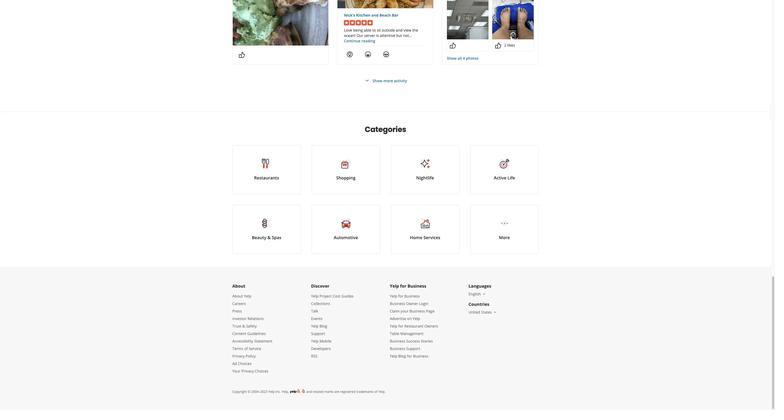 Task type: locate. For each thing, give the bounding box(es) containing it.
1 vertical spatial blog
[[399, 354, 406, 359]]

developers link
[[311, 346, 331, 351]]

0 horizontal spatial choices
[[238, 361, 252, 366]]

0 horizontal spatial support
[[311, 331, 325, 336]]

about up careers
[[233, 294, 243, 299]]

yelp
[[390, 283, 399, 289], [244, 294, 252, 299], [311, 294, 319, 299], [390, 294, 398, 299], [413, 316, 420, 321], [311, 324, 319, 329], [390, 324, 398, 329], [311, 339, 319, 344], [390, 354, 398, 359], [269, 390, 275, 394]]

1 horizontal spatial show
[[447, 56, 457, 61]]

show inside 'dropdown button'
[[447, 56, 457, 61]]

show all 4 photos button
[[447, 56, 479, 61]]

ad choices link
[[233, 361, 252, 366]]

open photo lightbox image
[[447, 0, 489, 39], [493, 0, 534, 39]]

yelp left inc.
[[269, 390, 275, 394]]

like feed item image
[[495, 42, 502, 49], [239, 52, 245, 58]]

show left 'all'
[[447, 56, 457, 61]]

5 star rating image
[[344, 20, 373, 25]]

yelp up careers
[[244, 294, 252, 299]]

copyright
[[233, 390, 247, 394]]

shopping link
[[312, 145, 380, 194]]

active life
[[494, 175, 515, 181]]

about up 'about yelp' link
[[233, 283, 246, 289]]

guides
[[342, 294, 354, 299]]

1 vertical spatial about
[[233, 294, 243, 299]]

0 vertical spatial support
[[311, 331, 325, 336]]

1 vertical spatial of
[[375, 390, 378, 394]]

on
[[407, 316, 412, 321]]

about
[[233, 283, 246, 289], [233, 294, 243, 299]]

1 horizontal spatial support
[[407, 346, 421, 351]]

2 open photo lightbox image from the left
[[493, 0, 534, 39]]

restaurants
[[254, 175, 279, 181]]

business down stories
[[413, 354, 429, 359]]

0 horizontal spatial like feed item image
[[239, 52, 245, 58]]

services
[[424, 235, 441, 241]]

1 vertical spatial show
[[373, 78, 383, 83]]

cost
[[333, 294, 341, 299]]

and right yelp burst "image"
[[307, 390, 312, 394]]

support down success
[[407, 346, 421, 351]]

of inside about yelp careers press investor relations trust & safety content guidelines accessibility statement terms of service privacy policy ad choices your privacy choices
[[244, 346, 248, 351]]

1 about from the top
[[233, 283, 246, 289]]

home services
[[410, 235, 441, 241]]

privacy down ad choices link
[[242, 369, 254, 374]]

1 vertical spatial and
[[307, 390, 312, 394]]

yelp for business link
[[390, 294, 420, 299]]

1 vertical spatial &
[[243, 324, 245, 329]]

blog inside yelp project cost guides collections talk events yelp blog support yelp mobile developers rss
[[320, 324, 327, 329]]

registered
[[341, 390, 356, 394]]

1 horizontal spatial of
[[375, 390, 378, 394]]

1 vertical spatial support
[[407, 346, 421, 351]]

yelp project cost guides collections talk events yelp blog support yelp mobile developers rss
[[311, 294, 354, 359]]

business
[[408, 283, 427, 289], [405, 294, 420, 299], [390, 301, 406, 306], [410, 309, 425, 314], [390, 339, 406, 344], [390, 346, 406, 351], [413, 354, 429, 359]]

yelp inside about yelp careers press investor relations trust & safety content guidelines accessibility statement terms of service privacy policy ad choices your privacy choices
[[244, 294, 252, 299]]

16 chevron down v2 image
[[482, 292, 487, 296]]

choices down privacy policy link
[[238, 361, 252, 366]]

guidelines
[[247, 331, 266, 336]]

support inside yelp project cost guides collections talk events yelp blog support yelp mobile developers rss
[[311, 331, 325, 336]]

privacy down terms
[[233, 354, 245, 359]]

yelp for business
[[390, 283, 427, 289]]

careers link
[[233, 301, 246, 306]]

show right 24 chevron down v2 icon on the left of page
[[373, 78, 383, 83]]

page
[[426, 309, 435, 314]]

beauty & spas
[[252, 235, 282, 241]]

for up the yelp for business link
[[400, 283, 407, 289]]

united states button
[[469, 310, 498, 315]]

1 horizontal spatial blog
[[399, 354, 406, 359]]

0 vertical spatial and
[[372, 13, 379, 18]]

blog
[[320, 324, 327, 329], [399, 354, 406, 359]]

about for about
[[233, 283, 246, 289]]

states
[[482, 310, 492, 315]]

continue reading
[[344, 38, 376, 43]]

yelp right on
[[413, 316, 420, 321]]

mobile
[[320, 339, 332, 344]]

for
[[400, 283, 407, 289], [399, 294, 404, 299], [399, 324, 404, 329], [407, 354, 412, 359]]

0 horizontal spatial blog
[[320, 324, 327, 329]]

open photo lightbox image for like feed item icon to the top
[[493, 0, 534, 39]]

shopping
[[336, 175, 356, 181]]

yelp,
[[282, 390, 289, 394]]

advertise on yelp link
[[390, 316, 420, 321]]

home
[[410, 235, 423, 241]]

choices down policy
[[255, 369, 269, 374]]

of up privacy policy link
[[244, 346, 248, 351]]

open photo lightbox image for like feed item image
[[447, 0, 489, 39]]

0 horizontal spatial of
[[244, 346, 248, 351]]

active life link
[[471, 145, 539, 194]]

blog down the business support link
[[399, 354, 406, 359]]

of left yelp.
[[375, 390, 378, 394]]

yelp logo image
[[290, 389, 300, 394]]

and related marks are registered trademarks of yelp.
[[306, 390, 386, 394]]

talk
[[311, 309, 318, 314]]

2 about from the top
[[233, 294, 243, 299]]

0 vertical spatial about
[[233, 283, 246, 289]]

nick's
[[344, 13, 355, 18]]

category navigation section navigation
[[227, 112, 545, 267]]

show for show all 4 photos
[[447, 56, 457, 61]]

yelp down support link
[[311, 339, 319, 344]]

service
[[249, 346, 261, 351]]

1 horizontal spatial like feed item image
[[495, 42, 502, 49]]

are
[[335, 390, 340, 394]]

english button
[[469, 292, 487, 297]]

0 horizontal spatial show
[[373, 78, 383, 83]]

24 chevron down v2 image
[[364, 77, 371, 84]]

discover
[[311, 283, 330, 289]]

0 vertical spatial of
[[244, 346, 248, 351]]

©
[[248, 390, 251, 394]]

ad
[[233, 361, 237, 366]]

0 vertical spatial choices
[[238, 361, 252, 366]]

choices
[[238, 361, 252, 366], [255, 369, 269, 374]]

yelp burst image
[[302, 389, 306, 394]]

support link
[[311, 331, 325, 336]]

yelp.
[[379, 390, 386, 394]]

login
[[419, 301, 429, 306]]

business up claim
[[390, 301, 406, 306]]

1 open photo lightbox image from the left
[[447, 0, 489, 39]]

0 horizontal spatial &
[[243, 324, 245, 329]]

1 horizontal spatial open photo lightbox image
[[493, 0, 534, 39]]

related
[[313, 390, 324, 394]]

0 horizontal spatial open photo lightbox image
[[447, 0, 489, 39]]

& left spas
[[268, 235, 271, 241]]

accessibility statement link
[[233, 339, 273, 344]]

english
[[469, 292, 481, 297]]

yelp down events
[[311, 324, 319, 329]]

1 horizontal spatial and
[[372, 13, 379, 18]]

marks
[[325, 390, 334, 394]]

16 chevron down v2 image
[[493, 310, 498, 315]]

table
[[390, 331, 400, 336]]

collections link
[[311, 301, 330, 306]]

relations
[[248, 316, 264, 321]]

beauty
[[252, 235, 267, 241]]

0 horizontal spatial and
[[307, 390, 312, 394]]

success
[[407, 339, 420, 344]]

business up the yelp for business link
[[408, 283, 427, 289]]

yelp blog for business link
[[390, 354, 429, 359]]

blog up support link
[[320, 324, 327, 329]]

and
[[372, 13, 379, 18], [307, 390, 312, 394]]

and left "beach"
[[372, 13, 379, 18]]

0 vertical spatial privacy
[[233, 354, 245, 359]]

support down yelp blog link
[[311, 331, 325, 336]]

0 vertical spatial blog
[[320, 324, 327, 329]]

bar
[[392, 13, 399, 18]]

24 funny v2 image
[[365, 51, 372, 58]]

& right trust
[[243, 324, 245, 329]]

0 vertical spatial &
[[268, 235, 271, 241]]

0 vertical spatial show
[[447, 56, 457, 61]]

reading
[[362, 38, 376, 43]]

1 horizontal spatial &
[[268, 235, 271, 241]]

1 horizontal spatial choices
[[255, 369, 269, 374]]

0 vertical spatial like feed item image
[[495, 42, 502, 49]]

blog inside yelp for business business owner login claim your business page advertise on yelp yelp for restaurant owners table management business success stories business support yelp blog for business
[[399, 354, 406, 359]]

about inside about yelp careers press investor relations trust & safety content guidelines accessibility statement terms of service privacy policy ad choices your privacy choices
[[233, 294, 243, 299]]

show
[[447, 56, 457, 61], [373, 78, 383, 83]]

show inside button
[[373, 78, 383, 83]]



Task type: describe. For each thing, give the bounding box(es) containing it.
explore recent activity section section
[[228, 0, 543, 112]]

countries
[[469, 302, 490, 307]]

united states
[[469, 310, 492, 315]]

yelp for restaurant owners link
[[390, 324, 438, 329]]

terms
[[233, 346, 244, 351]]

yelp up collections link
[[311, 294, 319, 299]]

& inside category navigation section navigation
[[268, 235, 271, 241]]

continue
[[344, 38, 361, 43]]

events
[[311, 316, 323, 321]]

business up yelp blog for business "link"
[[390, 346, 406, 351]]

business down owner
[[410, 309, 425, 314]]

support inside yelp for business business owner login claim your business page advertise on yelp yelp for restaurant owners table management business success stories business support yelp blog for business
[[407, 346, 421, 351]]

united
[[469, 310, 481, 315]]

active
[[494, 175, 507, 181]]

yelp for business business owner login claim your business page advertise on yelp yelp for restaurant owners table management business success stories business support yelp blog for business
[[390, 294, 438, 359]]

business down table
[[390, 339, 406, 344]]

stories
[[421, 339, 433, 344]]

press link
[[233, 309, 242, 314]]

automotive link
[[312, 205, 380, 254]]

your
[[233, 369, 241, 374]]

& inside about yelp careers press investor relations trust & safety content guidelines accessibility statement terms of service privacy policy ad choices your privacy choices
[[243, 324, 245, 329]]

categories
[[365, 124, 407, 135]]

home services link
[[391, 205, 460, 254]]

4
[[463, 56, 465, 61]]

,
[[300, 390, 302, 394]]

yelp mobile link
[[311, 339, 332, 344]]

restaurant
[[405, 324, 424, 329]]

1 vertical spatial like feed item image
[[239, 52, 245, 58]]

business success stories link
[[390, 339, 433, 344]]

owner
[[407, 301, 418, 306]]

management
[[401, 331, 424, 336]]

careers
[[233, 301, 246, 306]]

more link
[[471, 205, 539, 254]]

more
[[499, 235, 510, 241]]

business support link
[[390, 346, 421, 351]]

inc.
[[276, 390, 281, 394]]

rss link
[[311, 354, 318, 359]]

about yelp link
[[233, 294, 252, 299]]

kitchen
[[356, 13, 371, 18]]

trademarks
[[357, 390, 374, 394]]

trust & safety link
[[233, 324, 257, 329]]

investor relations link
[[233, 316, 264, 321]]

24 cool v2 image
[[383, 51, 390, 58]]

automotive
[[334, 235, 358, 241]]

privacy policy link
[[233, 354, 256, 359]]

all
[[458, 56, 462, 61]]

2 likes
[[505, 43, 515, 48]]

show for show more activity
[[373, 78, 383, 83]]

2004–2023
[[251, 390, 268, 394]]

yelp up the yelp for business link
[[390, 283, 399, 289]]

claim
[[390, 309, 400, 314]]

and inside nick's kitchen and beach bar link
[[372, 13, 379, 18]]

likes
[[508, 43, 515, 48]]

yelp project cost guides link
[[311, 294, 354, 299]]

safety
[[246, 324, 257, 329]]

photos
[[466, 56, 479, 61]]

life
[[508, 175, 515, 181]]

1 vertical spatial privacy
[[242, 369, 254, 374]]

continue reading button
[[344, 38, 376, 43]]

yelp blog link
[[311, 324, 327, 329]]

languages
[[469, 283, 492, 289]]

developers
[[311, 346, 331, 351]]

content guidelines link
[[233, 331, 266, 336]]

nightlife link
[[391, 145, 460, 194]]

your
[[401, 309, 409, 314]]

nick's kitchen and beach bar
[[344, 13, 399, 18]]

beach
[[380, 13, 391, 18]]

for down advertise
[[399, 324, 404, 329]]

spas
[[272, 235, 282, 241]]

nightlife
[[417, 175, 434, 181]]

accessibility
[[233, 339, 253, 344]]

business up owner
[[405, 294, 420, 299]]

rss
[[311, 354, 318, 359]]

copyright © 2004–2023 yelp inc. yelp,
[[233, 390, 289, 394]]

show more activity
[[373, 78, 407, 83]]

1 vertical spatial choices
[[255, 369, 269, 374]]

table management link
[[390, 331, 424, 336]]

your privacy choices link
[[233, 369, 269, 374]]

claim your business page link
[[390, 309, 435, 314]]

about for about yelp careers press investor relations trust & safety content guidelines accessibility statement terms of service privacy policy ad choices your privacy choices
[[233, 294, 243, 299]]

events link
[[311, 316, 323, 321]]

2
[[505, 43, 507, 48]]

investor
[[233, 316, 247, 321]]

policy
[[246, 354, 256, 359]]

yelp up claim
[[390, 294, 398, 299]]

about yelp careers press investor relations trust & safety content guidelines accessibility statement terms of service privacy policy ad choices your privacy choices
[[233, 294, 273, 374]]

show all 4 photos
[[447, 56, 479, 61]]

for up business owner login "link"
[[399, 294, 404, 299]]

yelp down the business support link
[[390, 354, 398, 359]]

nick's kitchen and beach bar link
[[344, 13, 427, 18]]

like feed item image
[[450, 42, 457, 49]]

statement
[[254, 339, 273, 344]]

talk link
[[311, 309, 318, 314]]

yelp up table
[[390, 324, 398, 329]]

for down the business support link
[[407, 354, 412, 359]]

24 useful v2 image
[[347, 51, 353, 58]]

collections
[[311, 301, 330, 306]]



Task type: vqa. For each thing, say whether or not it's contained in the screenshot.
was inside the the '"I recently got married in July and got chocolate cake on my beautiful gown. I was concerned that if I waited too long it wouldn't come off. So I scheduled an appointment with Gown…"'
no



